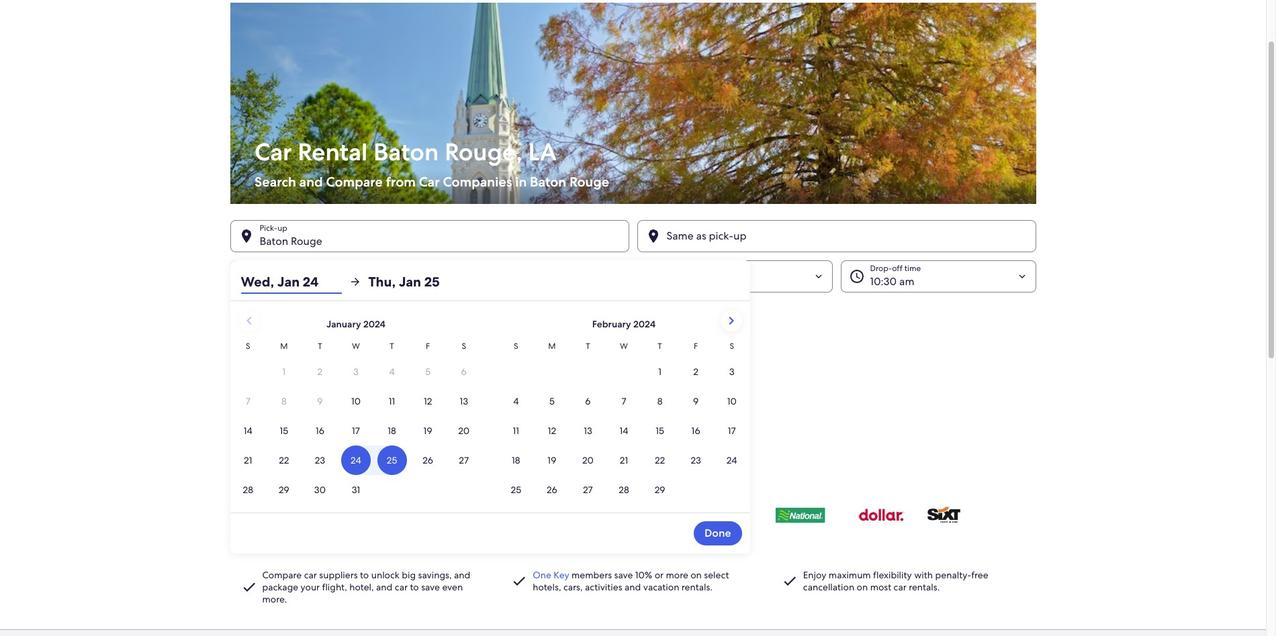 Task type: vqa. For each thing, say whether or not it's contained in the screenshot.
QR code IMAGE in the bottom right of the page
no



Task type: describe. For each thing, give the bounding box(es) containing it.
maximum
[[829, 569, 871, 581]]

your
[[301, 581, 320, 594]]

suppliers inside featured car rental suppliers compare from  agencies
[[405, 447, 484, 472]]

2 horizontal spatial baton
[[530, 173, 566, 191]]

one
[[533, 569, 551, 581]]

on
[[691, 569, 702, 581]]

10%
[[635, 569, 652, 581]]

at
[[383, 320, 390, 331]]

to
[[410, 581, 419, 594]]

car suppliers logo image
[[238, 490, 1028, 540]]

flight,
[[322, 581, 347, 594]]

aarp
[[281, 306, 305, 318]]

or
[[655, 569, 664, 581]]

4 s from the left
[[730, 341, 734, 352]]

car left "flight,"
[[304, 569, 317, 581]]

3 s from the left
[[514, 341, 518, 352]]

jan for 25
[[399, 273, 421, 291]]

i have a discount code link
[[230, 344, 1036, 360]]

compare inside compare car suppliers to unlock big savings, and package your flight, hotel, and car to save even more.
[[262, 569, 302, 581]]

agencies
[[303, 473, 340, 485]]

f for january 2024
[[426, 341, 430, 352]]

25
[[424, 273, 440, 291]]

february 2024
[[592, 318, 656, 331]]

jan 24
[[260, 275, 292, 289]]

pick-
[[392, 320, 410, 331]]

in
[[515, 173, 527, 191]]

free
[[972, 569, 989, 581]]

include aarp member rates membership is required and verified at pick-up.
[[248, 306, 422, 331]]

search
[[254, 173, 296, 191]]

activities
[[585, 581, 623, 594]]

car left to
[[395, 581, 408, 594]]

most
[[870, 581, 892, 594]]

0 vertical spatial baton
[[373, 136, 439, 168]]

from inside car rental baton rouge, la search and compare from  car companies in baton rouge
[[386, 173, 415, 191]]

up.
[[410, 320, 422, 331]]

one key
[[533, 569, 569, 581]]

rental
[[297, 136, 367, 168]]

members
[[572, 569, 612, 581]]

jan up include
[[260, 275, 277, 289]]

enjoy maximum flexibility with penalty-free cancellation on most car rentals.
[[803, 569, 989, 594]]

la
[[528, 136, 557, 168]]

rouge inside 'dropdown button'
[[291, 234, 322, 249]]

cancellation on
[[803, 581, 868, 594]]

vacation
[[643, 581, 679, 594]]

rouge,
[[444, 136, 522, 168]]

4 t from the left
[[658, 341, 662, 352]]

rentals. inside enjoy maximum flexibility with penalty-free cancellation on most car rentals.
[[909, 581, 940, 594]]

f for february 2024
[[694, 341, 698, 352]]

flexibility
[[873, 569, 912, 581]]

january
[[326, 318, 361, 331]]

rental
[[351, 447, 401, 472]]

more.
[[262, 594, 287, 606]]

and inside 'members save 10% or more on select hotels, cars, activities and vacation rentals.'
[[625, 581, 641, 594]]

big
[[402, 569, 416, 581]]

2024 for january 2024
[[363, 318, 386, 331]]

car inside enjoy maximum flexibility with penalty-free cancellation on most car rentals.
[[894, 581, 907, 594]]

even
[[442, 581, 463, 594]]

breadcrumbs region
[[0, 0, 1266, 630]]

wed, jan 24
[[241, 273, 319, 291]]

jan for 24
[[277, 273, 300, 291]]



Task type: locate. For each thing, give the bounding box(es) containing it.
select
[[704, 569, 729, 581]]

24 right wed,
[[280, 275, 292, 289]]

1 horizontal spatial 2024
[[634, 318, 656, 331]]

compare inside featured car rental suppliers compare from  agencies
[[238, 473, 278, 485]]

and inside car rental baton rouge, la search and compare from  car companies in baton rouge
[[299, 173, 323, 191]]

featured
[[238, 447, 316, 472]]

2 vertical spatial baton
[[260, 234, 288, 249]]

membership
[[248, 320, 294, 331]]

1 horizontal spatial f
[[694, 341, 698, 352]]

compare inside car rental baton rouge, la search and compare from  car companies in baton rouge
[[326, 173, 383, 191]]

compare up more.
[[262, 569, 302, 581]]

next month image
[[723, 313, 739, 329]]

suppliers
[[405, 447, 484, 472], [319, 569, 358, 581]]

from down featured
[[280, 473, 300, 485]]

rentals. right most
[[909, 581, 940, 594]]

car up agencies on the left bottom of the page
[[320, 447, 346, 472]]

previous month image
[[241, 313, 257, 329]]

2 vertical spatial compare
[[262, 569, 302, 581]]

savings,
[[418, 569, 452, 581]]

have
[[235, 346, 255, 358]]

rouge inside car rental baton rouge, la search and compare from  car companies in baton rouge
[[569, 173, 609, 191]]

0 horizontal spatial m
[[280, 341, 288, 352]]

3 t from the left
[[586, 341, 590, 352]]

2 m from the left
[[548, 341, 556, 352]]

save left 10%
[[614, 569, 633, 581]]

w down february 2024
[[620, 341, 628, 352]]

breadcrumb element
[[230, 0, 534, 3]]

1 horizontal spatial suppliers
[[405, 447, 484, 472]]

and down rates
[[337, 320, 351, 331]]

2024 left pick-
[[363, 318, 386, 331]]

car up search
[[254, 136, 292, 168]]

key
[[554, 569, 569, 581]]

1 horizontal spatial rouge
[[569, 173, 609, 191]]

one key link
[[533, 569, 569, 581]]

1 vertical spatial rouge
[[291, 234, 322, 249]]

2 w from the left
[[620, 341, 628, 352]]

1 vertical spatial from
[[280, 473, 300, 485]]

i have a discount code
[[230, 346, 325, 358]]

2 s from the left
[[462, 341, 466, 352]]

1 vertical spatial car
[[419, 173, 439, 191]]

and
[[299, 173, 323, 191], [337, 320, 351, 331], [454, 569, 470, 581], [376, 581, 393, 594], [625, 581, 641, 594]]

2024 up i have a discount code link
[[634, 318, 656, 331]]

package
[[262, 581, 298, 594]]

and left vacation on the right bottom of page
[[625, 581, 641, 594]]

car
[[254, 136, 292, 168], [419, 173, 439, 191]]

car
[[320, 447, 346, 472], [304, 569, 317, 581], [395, 581, 408, 594], [894, 581, 907, 594]]

a
[[257, 346, 262, 358]]

cars,
[[564, 581, 583, 594]]

suppliers inside compare car suppliers to unlock big savings, and package your flight, hotel, and car to save even more.
[[319, 569, 358, 581]]

f
[[426, 341, 430, 352], [694, 341, 698, 352]]

2024
[[363, 318, 386, 331], [634, 318, 656, 331]]

0 horizontal spatial w
[[352, 341, 360, 352]]

1 horizontal spatial from
[[386, 173, 415, 191]]

0 horizontal spatial car
[[254, 136, 292, 168]]

1 m from the left
[[280, 341, 288, 352]]

thu,
[[368, 273, 396, 291]]

enjoy
[[803, 569, 827, 581]]

0 horizontal spatial 24
[[280, 275, 292, 289]]

discount
[[265, 346, 301, 358]]

0 horizontal spatial baton
[[260, 234, 288, 249]]

companies
[[443, 173, 512, 191]]

jan up aarp
[[277, 273, 300, 291]]

0 horizontal spatial f
[[426, 341, 430, 352]]

car inside featured car rental suppliers compare from  agencies
[[320, 447, 346, 472]]

1 w from the left
[[352, 341, 360, 352]]

1 vertical spatial compare
[[238, 473, 278, 485]]

w for february
[[620, 341, 628, 352]]

1 t from the left
[[318, 341, 322, 352]]

thu, jan 25 button
[[368, 270, 469, 294]]

save
[[614, 569, 633, 581], [421, 581, 440, 594]]

members save 10% or more on select hotels, cars, activities and vacation rentals.
[[533, 569, 729, 594]]

0 vertical spatial car
[[254, 136, 292, 168]]

1 horizontal spatial m
[[548, 341, 556, 352]]

member
[[307, 306, 344, 318]]

1 horizontal spatial w
[[620, 341, 628, 352]]

0 horizontal spatial from
[[280, 473, 300, 485]]

0 vertical spatial compare
[[326, 173, 383, 191]]

verified
[[353, 320, 381, 331]]

i
[[230, 346, 233, 358]]

include
[[248, 306, 279, 318]]

and inside the include aarp member rates membership is required and verified at pick-up.
[[337, 320, 351, 331]]

from inside featured car rental suppliers compare from  agencies
[[280, 473, 300, 485]]

and right savings,
[[454, 569, 470, 581]]

with penalty-
[[914, 569, 972, 581]]

1 vertical spatial suppliers
[[319, 569, 358, 581]]

w for january
[[352, 341, 360, 352]]

1 horizontal spatial baton
[[373, 136, 439, 168]]

24 up member
[[303, 273, 319, 291]]

0 horizontal spatial rentals.
[[682, 581, 713, 594]]

2 f from the left
[[694, 341, 698, 352]]

2 t from the left
[[390, 341, 394, 352]]

0 horizontal spatial rouge
[[291, 234, 322, 249]]

0 vertical spatial suppliers
[[405, 447, 484, 472]]

and right search
[[299, 173, 323, 191]]

save inside 'members save 10% or more on select hotels, cars, activities and vacation rentals.'
[[614, 569, 633, 581]]

1 horizontal spatial save
[[614, 569, 633, 581]]

rentals. right vacation on the right bottom of page
[[682, 581, 713, 594]]

baton inside 'dropdown button'
[[260, 234, 288, 249]]

compare car suppliers to unlock big savings, and package your flight, hotel, and car to save even more.
[[262, 569, 470, 606]]

january 2024
[[326, 318, 386, 331]]

s
[[246, 341, 250, 352], [462, 341, 466, 352], [514, 341, 518, 352], [730, 341, 734, 352]]

w
[[352, 341, 360, 352], [620, 341, 628, 352]]

2 2024 from the left
[[634, 318, 656, 331]]

rentals.
[[682, 581, 713, 594], [909, 581, 940, 594]]

1 2024 from the left
[[363, 318, 386, 331]]

car right most
[[894, 581, 907, 594]]

t
[[318, 341, 322, 352], [390, 341, 394, 352], [586, 341, 590, 352], [658, 341, 662, 352]]

february
[[592, 318, 631, 331]]

rates
[[346, 306, 367, 318]]

save inside compare car suppliers to unlock big savings, and package your flight, hotel, and car to save even more.
[[421, 581, 440, 594]]

1 vertical spatial baton
[[530, 173, 566, 191]]

2 rentals. from the left
[[909, 581, 940, 594]]

2024 for february 2024
[[634, 318, 656, 331]]

0 horizontal spatial save
[[421, 581, 440, 594]]

to unlock
[[360, 569, 400, 581]]

jan left 25
[[399, 273, 421, 291]]

from
[[386, 173, 415, 191], [280, 473, 300, 485]]

1 rentals. from the left
[[682, 581, 713, 594]]

w down january 2024
[[352, 341, 360, 352]]

wed,
[[241, 273, 274, 291]]

1 horizontal spatial rentals.
[[909, 581, 940, 594]]

1 horizontal spatial 24
[[303, 273, 319, 291]]

car rental baton rouge, la search and compare from  car companies in baton rouge
[[254, 136, 609, 191]]

save right to
[[421, 581, 440, 594]]

done
[[705, 527, 731, 541]]

thu, jan 25
[[368, 273, 440, 291]]

hotels,
[[533, 581, 561, 594]]

m for january 2024
[[280, 341, 288, 352]]

code
[[304, 346, 325, 358]]

and right hotel,
[[376, 581, 393, 594]]

baton rouge button
[[230, 220, 629, 253]]

m for february 2024
[[548, 341, 556, 352]]

done button
[[694, 522, 742, 546]]

required
[[304, 320, 335, 331]]

0 vertical spatial rouge
[[569, 173, 609, 191]]

24
[[303, 273, 319, 291], [280, 275, 292, 289]]

wed, jan 24 button
[[241, 270, 342, 294]]

compare down rental
[[326, 173, 383, 191]]

rentals. inside 'members save 10% or more on select hotels, cars, activities and vacation rentals.'
[[682, 581, 713, 594]]

jan 24 button
[[230, 261, 426, 293]]

baton rouge
[[260, 234, 322, 249]]

is
[[296, 320, 302, 331]]

1 horizontal spatial car
[[419, 173, 439, 191]]

featured car rental suppliers compare from  agencies
[[238, 447, 484, 485]]

compare down featured
[[238, 473, 278, 485]]

0 horizontal spatial suppliers
[[319, 569, 358, 581]]

0 horizontal spatial 2024
[[363, 318, 386, 331]]

1 f from the left
[[426, 341, 430, 352]]

m
[[280, 341, 288, 352], [548, 341, 556, 352]]

baton
[[373, 136, 439, 168], [530, 173, 566, 191], [260, 234, 288, 249]]

compare
[[326, 173, 383, 191], [238, 473, 278, 485], [262, 569, 302, 581]]

rouge
[[569, 173, 609, 191], [291, 234, 322, 249]]

hotel,
[[350, 581, 374, 594]]

car left companies at the left
[[419, 173, 439, 191]]

more
[[666, 569, 688, 581]]

1 s from the left
[[246, 341, 250, 352]]

from up baton rouge 'dropdown button'
[[386, 173, 415, 191]]

jan inside 'button'
[[399, 273, 421, 291]]

0 vertical spatial from
[[386, 173, 415, 191]]

jan
[[277, 273, 300, 291], [399, 273, 421, 291], [260, 275, 277, 289]]



